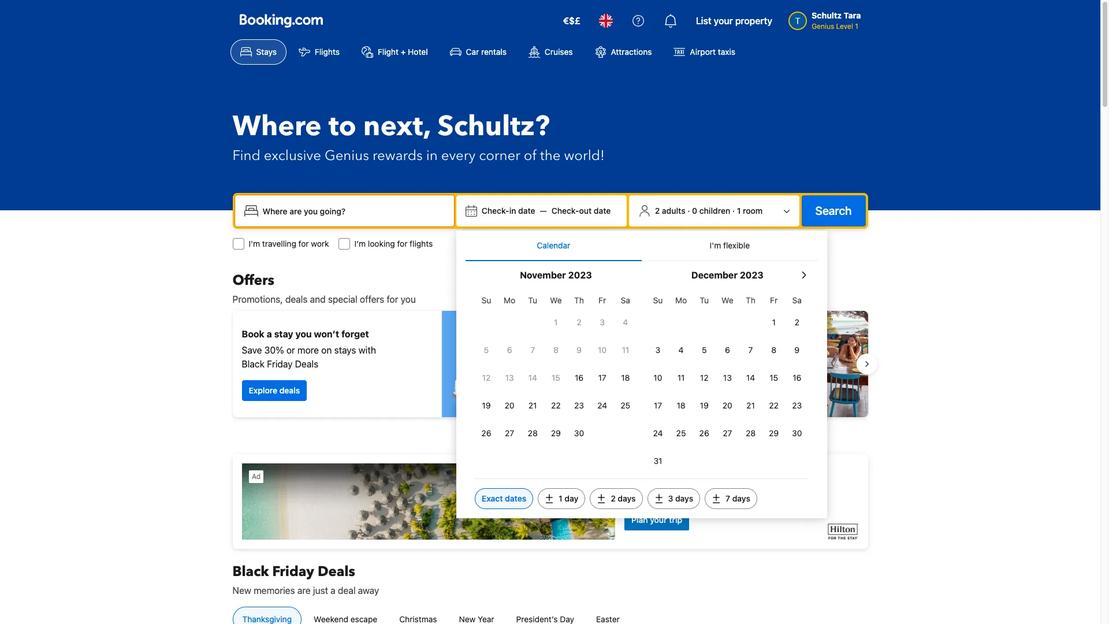Task type: locate. For each thing, give the bounding box(es) containing it.
stay for book
[[274, 329, 293, 339]]

2 14 from the left
[[747, 373, 755, 383]]

1 left 'day' at the bottom right
[[559, 494, 563, 503]]

tu down december
[[700, 295, 709, 305]]

4 up properties
[[623, 317, 628, 327]]

27 right 26 november 2023 option
[[505, 428, 514, 438]]

0 vertical spatial 4
[[623, 317, 628, 327]]

20 right 19 november 2023 checkbox at the bottom left of page
[[505, 401, 515, 410]]

1 horizontal spatial 4
[[679, 345, 684, 355]]

stay up or
[[274, 329, 293, 339]]

1 vertical spatial your
[[587, 322, 608, 332]]

1 sa from the left
[[621, 295, 631, 305]]

2 9 from the left
[[795, 345, 800, 355]]

we for november
[[550, 295, 562, 305]]

list
[[696, 16, 712, 26]]

17 down stays,
[[599, 373, 607, 383]]

8 left term
[[554, 345, 559, 355]]

days
[[618, 494, 636, 503], [676, 494, 694, 503], [733, 494, 751, 503]]

17
[[599, 373, 607, 383], [654, 401, 662, 410]]

11 inside option
[[622, 345, 629, 355]]

6 inside checkbox
[[725, 345, 730, 355]]

su up 5 november 2023 option on the left bottom of the page
[[482, 295, 491, 305]]

sa for november 2023
[[621, 295, 631, 305]]

1 horizontal spatial fr
[[771, 295, 778, 305]]

4 right offering
[[679, 345, 684, 355]]

2023 for november 2023
[[569, 270, 592, 280]]

7 inside checkbox
[[531, 345, 535, 355]]

10 inside option
[[598, 345, 607, 355]]

2 26 from the left
[[700, 428, 710, 438]]

12 right 11 checkbox
[[700, 373, 709, 383]]

genius inside where to next, schultz? find exclusive genius rewards in every corner of the world!
[[325, 146, 369, 165]]

your inside take your longest holiday yet browse properties offering long- term stays, many at reduced monthly rates.
[[587, 322, 608, 332]]

1 th from the left
[[575, 295, 584, 305]]

deals down more
[[295, 359, 319, 369]]

0 horizontal spatial 10
[[598, 345, 607, 355]]

stays,
[[586, 352, 611, 362]]

1 horizontal spatial tu
[[700, 295, 709, 305]]

1 26 from the left
[[482, 428, 492, 438]]

1 horizontal spatial 28
[[746, 428, 756, 438]]

6 left 7 december 2023 option
[[725, 345, 730, 355]]

1 vertical spatial black
[[233, 562, 269, 581]]

flight + hotel link
[[352, 39, 438, 65]]

0 horizontal spatial 19
[[482, 401, 491, 410]]

deals up deal
[[318, 562, 355, 581]]

16 November 2023 checkbox
[[568, 365, 591, 391]]

20 inside 'option'
[[505, 401, 515, 410]]

for right offers
[[387, 294, 398, 305]]

28 for the 28 option
[[746, 428, 756, 438]]

th down december 2023
[[746, 295, 756, 305]]

deals
[[295, 359, 319, 369], [318, 562, 355, 581]]

7 for 7 december 2023 option
[[749, 345, 753, 355]]

1 horizontal spatial 14
[[747, 373, 755, 383]]

2 horizontal spatial 3
[[668, 494, 674, 503]]

16 for "16 december 2023" option
[[793, 373, 802, 383]]

3 December 2023 checkbox
[[647, 338, 670, 363]]

5 right long-
[[702, 345, 707, 355]]

0 horizontal spatial a
[[267, 329, 272, 339]]

13
[[505, 373, 514, 383], [724, 373, 732, 383]]

22 inside '22' option
[[551, 401, 561, 410]]

16 down term
[[575, 373, 584, 383]]

8 inside checkbox
[[772, 345, 777, 355]]

deals inside black friday deals new memories are just a deal away
[[318, 562, 355, 581]]

1 horizontal spatial 16
[[793, 373, 802, 383]]

23 November 2023 checkbox
[[568, 393, 591, 418]]

2 15 from the left
[[770, 373, 779, 383]]

for inside "offers promotions, deals and special offers for you"
[[387, 294, 398, 305]]

find down 'where'
[[233, 146, 261, 165]]

black friday deals new memories are just a deal away
[[233, 562, 379, 596]]

9
[[577, 345, 582, 355], [795, 345, 800, 355]]

check- right —
[[552, 206, 579, 216]]

11 inside checkbox
[[678, 373, 685, 383]]

12 inside option
[[700, 373, 709, 383]]

1 date from the left
[[519, 206, 536, 216]]

2 27 from the left
[[723, 428, 733, 438]]

25 right 24 november 2023 option
[[621, 401, 631, 410]]

search for black friday deals on stays image
[[442, 311, 546, 417]]

11 right 10 december 2023 checkbox
[[678, 373, 685, 383]]

29 right the 28 checkbox
[[551, 428, 561, 438]]

24 November 2023 checkbox
[[591, 393, 614, 418]]

5 for "5" option
[[702, 345, 707, 355]]

29 right the 28 option
[[769, 428, 779, 438]]

a
[[267, 329, 272, 339], [590, 392, 594, 402], [331, 585, 336, 596]]

26 right 25 option
[[700, 428, 710, 438]]

24 right 23 november 2023 checkbox
[[598, 401, 608, 410]]

1 horizontal spatial 22
[[769, 401, 779, 410]]

1 horizontal spatial ·
[[733, 206, 735, 216]]

2 mo from the left
[[676, 295, 687, 305]]

3 for 3 november 2023 option
[[600, 317, 605, 327]]

20 December 2023 checkbox
[[716, 393, 739, 418]]

we down december 2023
[[722, 295, 734, 305]]

deals left and
[[285, 294, 308, 305]]

2 20 from the left
[[723, 401, 733, 410]]

14 inside option
[[747, 373, 755, 383]]

22
[[551, 401, 561, 410], [769, 401, 779, 410]]

9 left stays,
[[577, 345, 582, 355]]

reduced
[[649, 352, 683, 362]]

17 for 17 option
[[599, 373, 607, 383]]

16 inside "16 december 2023" option
[[793, 373, 802, 383]]

2 23 from the left
[[793, 401, 802, 410]]

day
[[565, 494, 579, 503]]

1 28 from the left
[[528, 428, 538, 438]]

25
[[621, 401, 631, 410], [677, 428, 686, 438]]

—
[[540, 206, 547, 216]]

2 su from the left
[[653, 295, 663, 305]]

4 December 2023 checkbox
[[670, 338, 693, 363]]

1 19 from the left
[[482, 401, 491, 410]]

17 left 18 option at the bottom right
[[654, 401, 662, 410]]

3 days from the left
[[733, 494, 751, 503]]

0 horizontal spatial genius
[[325, 146, 369, 165]]

0 horizontal spatial 23
[[575, 401, 584, 410]]

8 inside option
[[554, 345, 559, 355]]

1 horizontal spatial check-
[[552, 206, 579, 216]]

mo for december
[[676, 295, 687, 305]]

0 horizontal spatial 25
[[621, 401, 631, 410]]

2 13 from the left
[[724, 373, 732, 383]]

a down 17 option
[[590, 392, 594, 402]]

1 15 from the left
[[552, 373, 561, 383]]

1 6 from the left
[[507, 345, 512, 355]]

22 right '21 november 2023' checkbox on the bottom left of page
[[551, 401, 561, 410]]

0 vertical spatial stay
[[274, 329, 293, 339]]

13 inside 13 december 2023 option
[[724, 373, 732, 383]]

1 su from the left
[[482, 295, 491, 305]]

2 8 from the left
[[772, 345, 777, 355]]

21 inside checkbox
[[529, 401, 537, 410]]

9 November 2023 checkbox
[[568, 338, 591, 363]]

you right offers
[[401, 294, 416, 305]]

offers
[[233, 271, 274, 290]]

1 horizontal spatial 21
[[747, 401, 755, 410]]

1 horizontal spatial i'm
[[710, 240, 721, 250]]

17 inside checkbox
[[654, 401, 662, 410]]

1 5 from the left
[[484, 345, 489, 355]]

0 horizontal spatial 14
[[529, 373, 537, 383]]

20
[[505, 401, 515, 410], [723, 401, 733, 410]]

8 right 7 december 2023 option
[[772, 345, 777, 355]]

0 horizontal spatial 8
[[554, 345, 559, 355]]

1 horizontal spatial 23
[[793, 401, 802, 410]]

29 inside checkbox
[[551, 428, 561, 438]]

0 horizontal spatial 30
[[574, 428, 584, 438]]

0 vertical spatial 3
[[600, 317, 605, 327]]

0 horizontal spatial 11
[[622, 345, 629, 355]]

1 16 from the left
[[575, 373, 584, 383]]

0 vertical spatial 10
[[598, 345, 607, 355]]

11 left at
[[622, 345, 629, 355]]

friday
[[267, 359, 293, 369], [273, 562, 314, 581]]

26 November 2023 checkbox
[[475, 421, 498, 446]]

2 2023 from the left
[[740, 270, 764, 280]]

28 inside checkbox
[[528, 428, 538, 438]]

1 grid from the left
[[475, 289, 637, 446]]

23 inside checkbox
[[575, 401, 584, 410]]

19 for 19 december 2023 checkbox
[[700, 401, 709, 410]]

0 horizontal spatial you
[[296, 329, 312, 339]]

0 vertical spatial you
[[401, 294, 416, 305]]

26 for 26 option
[[700, 428, 710, 438]]

28 for the 28 checkbox
[[528, 428, 538, 438]]

3 right 2 checkbox
[[600, 317, 605, 327]]

12
[[482, 373, 491, 383], [700, 373, 709, 383]]

2 date from the left
[[594, 206, 611, 216]]

26 left 27 option
[[482, 428, 492, 438]]

your
[[714, 16, 733, 26], [587, 322, 608, 332]]

tu
[[528, 295, 538, 305], [700, 295, 709, 305]]

fr up 1 december 2023 option
[[771, 295, 778, 305]]

4 November 2023 checkbox
[[614, 310, 637, 335]]

1 left room
[[737, 206, 741, 216]]

region containing take your longest holiday yet
[[223, 306, 878, 422]]

sa up 4 november 2023 option
[[621, 295, 631, 305]]

21 for '21 november 2023' checkbox on the bottom left of page
[[529, 401, 537, 410]]

black down save
[[242, 359, 265, 369]]

15 inside 15 november 2023 option
[[552, 373, 561, 383]]

grid
[[475, 289, 637, 446], [647, 289, 809, 474]]

0 vertical spatial in
[[426, 146, 438, 165]]

13 left 14 november 2023 checkbox
[[505, 373, 514, 383]]

1 13 from the left
[[505, 373, 514, 383]]

children
[[700, 206, 731, 216]]

0 horizontal spatial fr
[[599, 295, 606, 305]]

december
[[692, 270, 738, 280]]

su for november
[[482, 295, 491, 305]]

2 check- from the left
[[552, 206, 579, 216]]

we up 1 checkbox
[[550, 295, 562, 305]]

stay for find
[[596, 392, 613, 402]]

26 inside option
[[700, 428, 710, 438]]

list your property
[[696, 16, 773, 26]]

·
[[688, 206, 690, 216], [733, 206, 735, 216]]

save
[[242, 345, 262, 355]]

1 November 2023 checkbox
[[545, 310, 568, 335]]

1 vertical spatial 24
[[653, 428, 663, 438]]

29 November 2023 checkbox
[[545, 421, 568, 446]]

10 inside checkbox
[[654, 373, 663, 383]]

27 November 2023 checkbox
[[498, 421, 521, 446]]

2 22 from the left
[[769, 401, 779, 410]]

0 horizontal spatial date
[[519, 206, 536, 216]]

1 horizontal spatial find
[[571, 392, 588, 402]]

0 horizontal spatial sa
[[621, 295, 631, 305]]

12 inside option
[[482, 373, 491, 383]]

1 vertical spatial genius
[[325, 146, 369, 165]]

1 2023 from the left
[[569, 270, 592, 280]]

stay
[[274, 329, 293, 339], [596, 392, 613, 402]]

2 21 from the left
[[747, 401, 755, 410]]

won't
[[314, 329, 339, 339]]

28
[[528, 428, 538, 438], [746, 428, 756, 438]]

for left work
[[299, 239, 309, 249]]

1 8 from the left
[[554, 345, 559, 355]]

1 23 from the left
[[575, 401, 584, 410]]

30 inside option
[[574, 428, 584, 438]]

24 left 25 option
[[653, 428, 663, 438]]

23
[[575, 401, 584, 410], [793, 401, 802, 410]]

schultz?
[[438, 108, 550, 146]]

a for find
[[590, 392, 594, 402]]

date left —
[[519, 206, 536, 216]]

0 horizontal spatial mo
[[504, 295, 516, 305]]

friday up "are"
[[273, 562, 314, 581]]

22 inside 22 checkbox
[[769, 401, 779, 410]]

1 horizontal spatial sa
[[793, 295, 802, 305]]

8 December 2023 checkbox
[[763, 338, 786, 363]]

region
[[223, 306, 878, 422]]

booking.com image
[[240, 14, 323, 28]]

2 5 from the left
[[702, 345, 707, 355]]

6 inside option
[[507, 345, 512, 355]]

airport
[[690, 47, 716, 57]]

13 December 2023 checkbox
[[716, 365, 739, 391]]

stay inside 'book a stay you won't forget save 30% or more on stays with black friday deals'
[[274, 329, 293, 339]]

1 vertical spatial find
[[571, 392, 588, 402]]

0 horizontal spatial 18
[[621, 373, 630, 383]]

a inside black friday deals new memories are just a deal away
[[331, 585, 336, 596]]

28 December 2023 checkbox
[[739, 421, 763, 446]]

7 right the 6 december 2023 checkbox
[[749, 345, 753, 355]]

your right list
[[714, 16, 733, 26]]

21 inside checkbox
[[747, 401, 755, 410]]

10 for 10 december 2023 checkbox
[[654, 373, 663, 383]]

9 right 8 december 2023 checkbox
[[795, 345, 800, 355]]

25 for 25 option
[[677, 428, 686, 438]]

genius
[[812, 22, 835, 31], [325, 146, 369, 165]]

1 inside 2 adults · 0 children · 1 room button
[[737, 206, 741, 216]]

0 horizontal spatial 27
[[505, 428, 514, 438]]

13 inside 13 november 2023 checkbox
[[505, 373, 514, 383]]

7 inside option
[[749, 345, 753, 355]]

· right the children
[[733, 206, 735, 216]]

your right take
[[587, 322, 608, 332]]

in left every
[[426, 146, 438, 165]]

19 for 19 november 2023 checkbox at the bottom left of page
[[482, 401, 491, 410]]

i'm inside i'm flexible button
[[710, 240, 721, 250]]

1 horizontal spatial we
[[722, 295, 734, 305]]

30 inside "checkbox"
[[792, 428, 802, 438]]

21 for 21 december 2023 checkbox
[[747, 401, 755, 410]]

1 27 from the left
[[505, 428, 514, 438]]

0 horizontal spatial in
[[426, 146, 438, 165]]

friday down 30%
[[267, 359, 293, 369]]

2 th from the left
[[746, 295, 756, 305]]

black up new
[[233, 562, 269, 581]]

2 12 from the left
[[700, 373, 709, 383]]

mo up yet
[[676, 295, 687, 305]]

17 December 2023 checkbox
[[647, 393, 670, 418]]

0 horizontal spatial 13
[[505, 373, 514, 383]]

18 November 2023 checkbox
[[614, 365, 637, 391]]

18 down many
[[621, 373, 630, 383]]

4 inside option
[[623, 317, 628, 327]]

1 horizontal spatial stay
[[596, 392, 613, 402]]

9 inside 9 november 2023 checkbox
[[577, 345, 582, 355]]

Where are you going? field
[[258, 201, 450, 221]]

main content
[[223, 271, 878, 624]]

take your longest holiday yet image
[[764, 311, 868, 417]]

in left —
[[510, 206, 516, 216]]

2 November 2023 checkbox
[[568, 310, 591, 335]]

3 inside option
[[600, 317, 605, 327]]

2 horizontal spatial days
[[733, 494, 751, 503]]

th up 2 checkbox
[[575, 295, 584, 305]]

on
[[321, 345, 332, 355]]

6 for 6 november 2023 option
[[507, 345, 512, 355]]

mo up 6 november 2023 option
[[504, 295, 516, 305]]

17 November 2023 checkbox
[[591, 365, 614, 391]]

23 for the 23 option
[[793, 401, 802, 410]]

2 left adults
[[655, 206, 660, 216]]

1 vertical spatial in
[[510, 206, 516, 216]]

27 inside option
[[505, 428, 514, 438]]

0 horizontal spatial 28
[[528, 428, 538, 438]]

1 horizontal spatial th
[[746, 295, 756, 305]]

0 horizontal spatial 2023
[[569, 270, 592, 280]]

deals inside 'book a stay you won't forget save 30% or more on stays with black friday deals'
[[295, 359, 319, 369]]

1 horizontal spatial 15
[[770, 373, 779, 383]]

i'm
[[249, 239, 260, 249], [710, 240, 721, 250]]

2 we from the left
[[722, 295, 734, 305]]

1 horizontal spatial grid
[[647, 289, 809, 474]]

2 6 from the left
[[725, 345, 730, 355]]

a inside 'book a stay you won't forget save 30% or more on stays with black friday deals'
[[267, 329, 272, 339]]

1 22 from the left
[[551, 401, 561, 410]]

days for 7 days
[[733, 494, 751, 503]]

0 horizontal spatial i'm
[[249, 239, 260, 249]]

14 inside checkbox
[[529, 373, 537, 383]]

25 for 25 november 2023 option
[[621, 401, 631, 410]]

0 horizontal spatial 21
[[529, 401, 537, 410]]

1 21 from the left
[[529, 401, 537, 410]]

19 left 20 'option'
[[482, 401, 491, 410]]

6 November 2023 checkbox
[[498, 338, 521, 363]]

flights link
[[289, 39, 350, 65]]

in inside where to next, schultz? find exclusive genius rewards in every corner of the world!
[[426, 146, 438, 165]]

4 inside checkbox
[[679, 345, 684, 355]]

2 · from the left
[[733, 206, 735, 216]]

22 November 2023 checkbox
[[545, 393, 568, 418]]

flight + hotel
[[378, 47, 428, 57]]

5 left 6 november 2023 option
[[484, 345, 489, 355]]

10 December 2023 checkbox
[[647, 365, 670, 391]]

1 horizontal spatial 2023
[[740, 270, 764, 280]]

1 horizontal spatial 10
[[654, 373, 663, 383]]

0 vertical spatial 25
[[621, 401, 631, 410]]

tab list inside main content
[[223, 607, 639, 624]]

9 inside 9 december 2023 option
[[795, 345, 800, 355]]

0 horizontal spatial check-
[[482, 206, 510, 216]]

19 November 2023 checkbox
[[475, 393, 498, 418]]

2 16 from the left
[[793, 373, 802, 383]]

19
[[482, 401, 491, 410], [700, 401, 709, 410]]

25 right 24 december 2023 checkbox
[[677, 428, 686, 438]]

1 horizontal spatial 26
[[700, 428, 710, 438]]

29 inside option
[[769, 428, 779, 438]]

i'm left travelling on the top
[[249, 239, 260, 249]]

1 horizontal spatial 8
[[772, 345, 777, 355]]

25 inside option
[[677, 428, 686, 438]]

1 horizontal spatial 30
[[792, 428, 802, 438]]

2 29 from the left
[[769, 428, 779, 438]]

1 horizontal spatial 13
[[724, 373, 732, 383]]

20 November 2023 checkbox
[[498, 393, 521, 418]]

24 December 2023 checkbox
[[647, 421, 670, 446]]

corner
[[479, 146, 521, 165]]

16 inside 16 november 2023 checkbox
[[575, 373, 584, 383]]

0 vertical spatial 11
[[622, 345, 629, 355]]

27 December 2023 checkbox
[[716, 421, 739, 446]]

2 days from the left
[[676, 494, 694, 503]]

18 for 18 november 2023 option at the right bottom of the page
[[621, 373, 630, 383]]

0 horizontal spatial 20
[[505, 401, 515, 410]]

1 horizontal spatial in
[[510, 206, 516, 216]]

car
[[466, 47, 479, 57]]

0 vertical spatial 24
[[598, 401, 608, 410]]

15
[[552, 373, 561, 383], [770, 373, 779, 383]]

1 horizontal spatial 5
[[702, 345, 707, 355]]

world!
[[564, 146, 605, 165]]

stay down 17 option
[[596, 392, 613, 402]]

longest
[[610, 322, 643, 332]]

26 inside option
[[482, 428, 492, 438]]

2023 down flexible
[[740, 270, 764, 280]]

14
[[529, 373, 537, 383], [747, 373, 755, 383]]

black
[[242, 359, 265, 369], [233, 562, 269, 581]]

stays
[[334, 345, 356, 355]]

1 horizontal spatial 25
[[677, 428, 686, 438]]

property
[[736, 16, 773, 26]]

17 inside option
[[599, 373, 607, 383]]

12 November 2023 checkbox
[[475, 365, 498, 391]]

22 right 21 december 2023 checkbox
[[769, 401, 779, 410]]

29 for 29 december 2023 option
[[769, 428, 779, 438]]

0 vertical spatial 17
[[599, 373, 607, 383]]

date right out
[[594, 206, 611, 216]]

20 inside option
[[723, 401, 733, 410]]

0 vertical spatial 18
[[621, 373, 630, 383]]

13 right 12 december 2023 option
[[724, 373, 732, 383]]

14 for 14 option
[[747, 373, 755, 383]]

0 horizontal spatial 7
[[531, 345, 535, 355]]

0 horizontal spatial 12
[[482, 373, 491, 383]]

2023 for december 2023
[[740, 270, 764, 280]]

1 check- from the left
[[482, 206, 510, 216]]

mo
[[504, 295, 516, 305], [676, 295, 687, 305]]

1 30 from the left
[[574, 428, 584, 438]]

7 right 3 days
[[726, 494, 731, 503]]

0 vertical spatial friday
[[267, 359, 293, 369]]

yet
[[680, 322, 694, 332]]

3 right at
[[656, 345, 661, 355]]

a right just
[[331, 585, 336, 596]]

1 vertical spatial deals
[[280, 386, 300, 395]]

21 right 20 'option'
[[529, 401, 537, 410]]

0 vertical spatial tab list
[[466, 231, 818, 262]]

1 horizontal spatial 11
[[678, 373, 685, 383]]

9 for 9 november 2023 checkbox
[[577, 345, 582, 355]]

1 horizontal spatial 3
[[656, 345, 661, 355]]

0 horizontal spatial 6
[[507, 345, 512, 355]]

15 December 2023 checkbox
[[763, 365, 786, 391]]

your for longest
[[587, 322, 608, 332]]

1 horizontal spatial genius
[[812, 22, 835, 31]]

check- left —
[[482, 206, 510, 216]]

check-in date button
[[477, 201, 540, 221]]

tab list
[[466, 231, 818, 262], [223, 607, 639, 624]]

rates.
[[601, 366, 624, 376]]

3 inside option
[[656, 345, 661, 355]]

1 horizontal spatial 20
[[723, 401, 733, 410]]

2 December 2023 checkbox
[[786, 310, 809, 335]]

27 inside checkbox
[[723, 428, 733, 438]]

24 inside option
[[598, 401, 608, 410]]

su for december
[[653, 295, 663, 305]]

20 right 19 december 2023 checkbox
[[723, 401, 733, 410]]

22 December 2023 checkbox
[[763, 393, 786, 418]]

2 grid from the left
[[647, 289, 809, 474]]

28 inside option
[[746, 428, 756, 438]]

2 adults · 0 children · 1 room
[[655, 206, 763, 216]]

airport taxis
[[690, 47, 736, 57]]

1 14 from the left
[[529, 373, 537, 383]]

24 inside checkbox
[[653, 428, 663, 438]]

20 for 20 'option'
[[505, 401, 515, 410]]

5 December 2023 checkbox
[[693, 338, 716, 363]]

15 for 15 checkbox at bottom
[[770, 373, 779, 383]]

23 inside option
[[793, 401, 802, 410]]

take your longest holiday yet browse properties offering long- term stays, many at reduced monthly rates.
[[564, 322, 700, 376]]

24
[[598, 401, 608, 410], [653, 428, 663, 438]]

1 down the tara
[[856, 22, 859, 31]]

2 28 from the left
[[746, 428, 756, 438]]

1 vertical spatial 10
[[654, 373, 663, 383]]

2023
[[569, 270, 592, 280], [740, 270, 764, 280]]

21 right the 20 december 2023 option on the right of the page
[[747, 401, 755, 410]]

23 right 22 checkbox
[[793, 401, 802, 410]]

days for 2 days
[[618, 494, 636, 503]]

1 mo from the left
[[504, 295, 516, 305]]

su up 'holiday'
[[653, 295, 663, 305]]

explore deals link
[[242, 380, 307, 401]]

1 horizontal spatial 12
[[700, 373, 709, 383]]

2 sa from the left
[[793, 295, 802, 305]]

6 left 7 checkbox
[[507, 345, 512, 355]]

genius down schultz
[[812, 22, 835, 31]]

2 horizontal spatial a
[[590, 392, 594, 402]]

0 horizontal spatial su
[[482, 295, 491, 305]]

0 vertical spatial find
[[233, 146, 261, 165]]

12 for 12 november 2023 option at the left bottom
[[482, 373, 491, 383]]

1 20 from the left
[[505, 401, 515, 410]]

0 vertical spatial genius
[[812, 22, 835, 31]]

2 30 from the left
[[792, 428, 802, 438]]

5 November 2023 checkbox
[[475, 338, 498, 363]]

0 horizontal spatial 9
[[577, 345, 582, 355]]

th for november 2023
[[575, 295, 584, 305]]

1 left take
[[554, 317, 558, 327]]

i'm travelling for work
[[249, 239, 329, 249]]

1 fr from the left
[[599, 295, 606, 305]]

find
[[233, 146, 261, 165], [571, 392, 588, 402]]

13 November 2023 checkbox
[[498, 365, 521, 391]]

fr up 3 november 2023 option
[[599, 295, 606, 305]]

16
[[575, 373, 584, 383], [793, 373, 802, 383]]

1 vertical spatial 18
[[677, 401, 686, 410]]

1 horizontal spatial 29
[[769, 428, 779, 438]]

23 December 2023 checkbox
[[786, 393, 809, 418]]

0 horizontal spatial grid
[[475, 289, 637, 446]]

19 right 18 option at the bottom right
[[700, 401, 709, 410]]

1 tu from the left
[[528, 295, 538, 305]]

for left flights
[[397, 239, 408, 249]]

tu down november
[[528, 295, 538, 305]]

1 days from the left
[[618, 494, 636, 503]]

7 days
[[726, 494, 751, 503]]

28 right 27 checkbox
[[746, 428, 756, 438]]

3 for 3 option
[[656, 345, 661, 355]]

30 right 29 november 2023 checkbox
[[574, 428, 584, 438]]

rewards
[[373, 146, 423, 165]]

1 29 from the left
[[551, 428, 561, 438]]

we for december
[[722, 295, 734, 305]]

you inside "offers promotions, deals and special offers for you"
[[401, 294, 416, 305]]

15 right 14 option
[[770, 373, 779, 383]]

cruises
[[545, 47, 573, 57]]

find down 16 november 2023 checkbox
[[571, 392, 588, 402]]

1 9 from the left
[[577, 345, 582, 355]]

15 inside 15 checkbox
[[770, 373, 779, 383]]

0 horizontal spatial stay
[[274, 329, 293, 339]]

7 December 2023 checkbox
[[739, 338, 763, 363]]

11 for 11 checkbox
[[678, 373, 685, 383]]

0 horizontal spatial find
[[233, 146, 261, 165]]

of
[[524, 146, 537, 165]]

1 we from the left
[[550, 295, 562, 305]]

26 for 26 november 2023 option
[[482, 428, 492, 438]]

2 fr from the left
[[771, 295, 778, 305]]

30 for 30 option at right
[[574, 428, 584, 438]]

you up more
[[296, 329, 312, 339]]

progress bar
[[530, 427, 571, 431]]

taxis
[[718, 47, 736, 57]]

1 inside 1 checkbox
[[554, 317, 558, 327]]

2 tu from the left
[[700, 295, 709, 305]]

1 horizontal spatial 24
[[653, 428, 663, 438]]

26
[[482, 428, 492, 438], [700, 428, 710, 438]]

i'm left flexible
[[710, 240, 721, 250]]

1 vertical spatial 17
[[654, 401, 662, 410]]

1 vertical spatial stay
[[596, 392, 613, 402]]

3 down 31 december 2023 checkbox
[[668, 494, 674, 503]]

1 12 from the left
[[482, 373, 491, 383]]

14 right 13 december 2023 option
[[747, 373, 755, 383]]

25 inside option
[[621, 401, 631, 410]]

7 right 6 november 2023 option
[[531, 345, 535, 355]]

· left 0
[[688, 206, 690, 216]]

0 vertical spatial a
[[267, 329, 272, 339]]

14 November 2023 checkbox
[[521, 365, 545, 391]]

find inside region
[[571, 392, 588, 402]]

where to next, schultz? find exclusive genius rewards in every corner of the world!
[[233, 108, 605, 165]]

29
[[551, 428, 561, 438], [769, 428, 779, 438]]

2 19 from the left
[[700, 401, 709, 410]]



Task type: describe. For each thing, give the bounding box(es) containing it.
23 for 23 november 2023 checkbox
[[575, 401, 584, 410]]

21 November 2023 checkbox
[[521, 393, 545, 418]]

1 inside 1 december 2023 option
[[772, 317, 776, 327]]

2 inside 2 adults · 0 children · 1 room button
[[655, 206, 660, 216]]

explore deals
[[249, 386, 300, 395]]

4 for 4 december 2023 checkbox
[[679, 345, 684, 355]]

i'm flexible
[[710, 240, 750, 250]]

13 for 13 december 2023 option
[[724, 373, 732, 383]]

search
[[816, 204, 852, 217]]

13 for 13 november 2023 checkbox
[[505, 373, 514, 383]]

2 vertical spatial 3
[[668, 494, 674, 503]]

14 December 2023 checkbox
[[739, 365, 763, 391]]

offers promotions, deals and special offers for you
[[233, 271, 416, 305]]

24 for 24 november 2023 option
[[598, 401, 608, 410]]

looking
[[368, 239, 395, 249]]

main content containing offers
[[223, 271, 878, 624]]

tu for december
[[700, 295, 709, 305]]

grid for november
[[475, 289, 637, 446]]

i'm for i'm flexible
[[710, 240, 721, 250]]

list your property link
[[689, 7, 780, 35]]

11 November 2023 checkbox
[[614, 338, 637, 363]]

to
[[329, 108, 357, 146]]

find inside where to next, schultz? find exclusive genius rewards in every corner of the world!
[[233, 146, 261, 165]]

18 for 18 option at the bottom right
[[677, 401, 686, 410]]

30%
[[265, 345, 284, 355]]

31 December 2023 checkbox
[[647, 449, 670, 474]]

20 for the 20 december 2023 option on the right of the page
[[723, 401, 733, 410]]

attractions
[[611, 47, 652, 57]]

2 right 'day' at the bottom right
[[611, 494, 616, 503]]

29 December 2023 checkbox
[[763, 421, 786, 446]]

29 for 29 november 2023 checkbox
[[551, 428, 561, 438]]

fr for december 2023
[[771, 295, 778, 305]]

monthly
[[564, 366, 598, 376]]

forget
[[342, 329, 369, 339]]

dates
[[505, 494, 527, 503]]

grid for december
[[647, 289, 809, 474]]

calendar
[[537, 240, 571, 250]]

stays
[[256, 47, 277, 57]]

7 for 7 checkbox
[[531, 345, 535, 355]]

31
[[654, 456, 663, 466]]

27 for 27 option
[[505, 428, 514, 438]]

15 November 2023 checkbox
[[545, 365, 568, 391]]

rentals
[[481, 47, 507, 57]]

book a stay you won't forget save 30% or more on stays with black friday deals
[[242, 329, 376, 369]]

22 for 22 checkbox
[[769, 401, 779, 410]]

term
[[564, 352, 584, 362]]

your for property
[[714, 16, 733, 26]]

your account menu schultz tara genius level 1 element
[[789, 5, 866, 32]]

tu for november
[[528, 295, 538, 305]]

12 for 12 december 2023 option
[[700, 373, 709, 383]]

2 adults · 0 children · 1 room button
[[634, 200, 795, 222]]

25 December 2023 checkbox
[[670, 421, 693, 446]]

level
[[837, 22, 854, 31]]

i'm
[[355, 239, 366, 249]]

black inside 'book a stay you won't forget save 30% or more on stays with black friday deals'
[[242, 359, 265, 369]]

more
[[298, 345, 319, 355]]

1 · from the left
[[688, 206, 690, 216]]

flights
[[315, 47, 340, 57]]

black inside black friday deals new memories are just a deal away
[[233, 562, 269, 581]]

i'm looking for flights
[[355, 239, 433, 249]]

cruises link
[[519, 39, 583, 65]]

i'm for i'm travelling for work
[[249, 239, 260, 249]]

17 for 17 december 2023 checkbox
[[654, 401, 662, 410]]

8 for 8 november 2023 option
[[554, 345, 559, 355]]

check-in date — check-out date
[[482, 206, 611, 216]]

just
[[313, 585, 328, 596]]

10 for 10 option
[[598, 345, 607, 355]]

30 for 30 "checkbox"
[[792, 428, 802, 438]]

exact
[[482, 494, 503, 503]]

10 November 2023 checkbox
[[591, 338, 614, 363]]

genius inside schultz tara genius level 1
[[812, 22, 835, 31]]

6 for the 6 december 2023 checkbox
[[725, 345, 730, 355]]

the
[[540, 146, 561, 165]]

advertisement region
[[233, 454, 868, 549]]

work
[[311, 239, 329, 249]]

take
[[564, 322, 585, 332]]

away
[[358, 585, 379, 596]]

26 December 2023 checkbox
[[693, 421, 716, 446]]

9 December 2023 checkbox
[[786, 338, 809, 363]]

find a stay
[[571, 392, 613, 402]]

th for december 2023
[[746, 295, 756, 305]]

sa for december 2023
[[793, 295, 802, 305]]

friday inside 'book a stay you won't forget save 30% or more on stays with black friday deals'
[[267, 359, 293, 369]]

calendar button
[[466, 231, 642, 261]]

24 for 24 december 2023 checkbox
[[653, 428, 663, 438]]

11 December 2023 checkbox
[[670, 365, 693, 391]]

27 for 27 checkbox
[[723, 428, 733, 438]]

holiday
[[646, 322, 678, 332]]

1 horizontal spatial 7
[[726, 494, 731, 503]]

28 November 2023 checkbox
[[521, 421, 545, 446]]

are
[[298, 585, 311, 596]]

special
[[328, 294, 358, 305]]

+
[[401, 47, 406, 57]]

1 December 2023 checkbox
[[763, 310, 786, 335]]

travelling
[[262, 239, 296, 249]]

at
[[638, 352, 646, 362]]

schultz
[[812, 10, 842, 20]]

deal
[[338, 585, 356, 596]]

a for book
[[267, 329, 272, 339]]

11 for 11 november 2023 option
[[622, 345, 629, 355]]

many
[[613, 352, 636, 362]]

6 December 2023 checkbox
[[716, 338, 739, 363]]

friday inside black friday deals new memories are just a deal away
[[273, 562, 314, 581]]

14 for 14 november 2023 checkbox
[[529, 373, 537, 383]]

days for 3 days
[[676, 494, 694, 503]]

18 December 2023 checkbox
[[670, 393, 693, 418]]

properties
[[598, 338, 641, 349]]

adults
[[662, 206, 686, 216]]

16 December 2023 checkbox
[[786, 365, 809, 391]]

exclusive
[[264, 146, 321, 165]]

exact dates
[[482, 494, 527, 503]]

december 2023
[[692, 270, 764, 280]]

2 up browse
[[577, 317, 582, 327]]

8 for 8 december 2023 checkbox
[[772, 345, 777, 355]]

tab list containing calendar
[[466, 231, 818, 262]]

15 for 15 november 2023 option
[[552, 373, 561, 383]]

3 days
[[668, 494, 694, 503]]

4 for 4 november 2023 option
[[623, 317, 628, 327]]

22 for '22' option
[[551, 401, 561, 410]]

30 November 2023 checkbox
[[568, 421, 591, 446]]

21 December 2023 checkbox
[[739, 393, 763, 418]]

you inside 'book a stay you won't forget save 30% or more on stays with black friday deals'
[[296, 329, 312, 339]]

mo for november
[[504, 295, 516, 305]]

8 November 2023 checkbox
[[545, 338, 568, 363]]

attractions link
[[585, 39, 662, 65]]

12 December 2023 checkbox
[[693, 365, 716, 391]]

and
[[310, 294, 326, 305]]

30 December 2023 checkbox
[[786, 421, 809, 446]]

deals inside "offers promotions, deals and special offers for you"
[[285, 294, 308, 305]]

long-
[[678, 338, 700, 349]]

room
[[743, 206, 763, 216]]

25 November 2023 checkbox
[[614, 393, 637, 418]]

3 November 2023 checkbox
[[591, 310, 614, 335]]

1 inside schultz tara genius level 1
[[856, 22, 859, 31]]

stays link
[[230, 39, 287, 65]]

explore
[[249, 386, 277, 395]]

5 for 5 november 2023 option on the left bottom of the page
[[484, 345, 489, 355]]

or
[[287, 345, 295, 355]]

browse
[[564, 338, 595, 349]]

flights
[[410, 239, 433, 249]]

7 November 2023 checkbox
[[521, 338, 545, 363]]

deals inside the "explore deals" link
[[280, 386, 300, 395]]

9 for 9 december 2023 option in the right bottom of the page
[[795, 345, 800, 355]]

car rentals link
[[440, 39, 517, 65]]

out
[[579, 206, 592, 216]]

schultz tara genius level 1
[[812, 10, 861, 31]]

next,
[[363, 108, 431, 146]]

2 right 1 december 2023 option
[[795, 317, 800, 327]]

car rentals
[[466, 47, 507, 57]]

19 December 2023 checkbox
[[693, 393, 716, 418]]

tara
[[844, 10, 861, 20]]

check-out date button
[[547, 201, 616, 221]]

i'm flexible button
[[642, 231, 818, 261]]

1 day
[[559, 494, 579, 503]]

for for flights
[[397, 239, 408, 249]]

16 for 16 november 2023 checkbox
[[575, 373, 584, 383]]

flexible
[[724, 240, 750, 250]]

november
[[520, 270, 566, 280]]

for for work
[[299, 239, 309, 249]]

flight
[[378, 47, 399, 57]]

0
[[693, 206, 698, 216]]

2 days
[[611, 494, 636, 503]]

airport taxis link
[[664, 39, 746, 65]]

€$£ button
[[556, 7, 588, 35]]

fr for november 2023
[[599, 295, 606, 305]]



Task type: vqa. For each thing, say whether or not it's contained in the screenshot.


